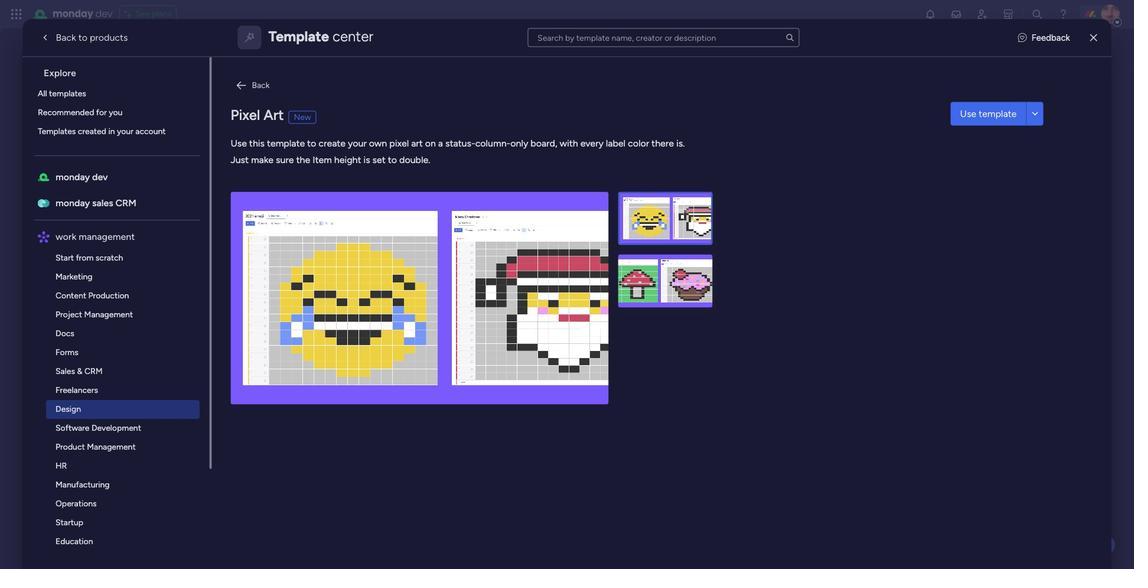 Task type: describe. For each thing, give the bounding box(es) containing it.
center
[[333, 27, 373, 45]]

from
[[76, 252, 94, 262]]

product management
[[56, 441, 136, 451]]

select product image
[[11, 8, 22, 20]]

monday for monday dev
[[56, 171, 90, 182]]

help image
[[1058, 8, 1070, 20]]

only
[[511, 137, 529, 149]]

docs
[[56, 328, 75, 338]]

0 vertical spatial monday dev
[[53, 7, 113, 21]]

the
[[296, 154, 310, 165]]

pixel
[[231, 106, 260, 123]]

template
[[269, 27, 329, 45]]

templates
[[49, 88, 86, 98]]

invite members image
[[977, 8, 989, 20]]

explore element
[[35, 84, 209, 141]]

sure
[[276, 154, 294, 165]]

1 vertical spatial to
[[307, 137, 316, 149]]

your inside explore 'element'
[[117, 126, 134, 136]]

management for product management
[[87, 441, 136, 451]]

template inside button
[[979, 108, 1017, 119]]

templates created in your account
[[38, 126, 166, 136]]

templates
[[38, 126, 76, 136]]

item
[[313, 154, 332, 165]]

content production
[[56, 290, 129, 300]]

is.
[[677, 137, 685, 149]]

you
[[109, 107, 123, 117]]

explore
[[44, 67, 76, 78]]

column-
[[475, 137, 511, 149]]

back to products
[[56, 32, 128, 43]]

design
[[56, 404, 81, 414]]

management for project management
[[85, 309, 133, 319]]

startup
[[56, 517, 84, 527]]

sales & crm
[[56, 366, 103, 376]]

to inside back to products button
[[78, 32, 87, 43]]

marketing
[[56, 271, 93, 281]]

content
[[56, 290, 87, 300]]

sales
[[92, 197, 113, 208]]

just
[[231, 154, 249, 165]]

new
[[294, 112, 311, 122]]

use for use this template to create your own pixel art on a status-column-only board, with every label color there is. just make sure the item height is set to double.
[[231, 137, 247, 149]]

art
[[264, 106, 284, 123]]

list box containing explore
[[27, 57, 212, 569]]

recommended
[[38, 107, 94, 117]]

all
[[38, 88, 47, 98]]

use template
[[961, 108, 1017, 119]]

crm for monday sales crm
[[116, 197, 137, 208]]

on
[[425, 137, 436, 149]]

see plans
[[136, 9, 171, 19]]

education
[[56, 536, 93, 546]]

see
[[136, 9, 150, 19]]

development
[[92, 423, 141, 433]]

help button
[[1074, 535, 1116, 555]]

back for back
[[252, 80, 270, 90]]

back to products button
[[30, 26, 137, 49]]

management
[[79, 230, 135, 242]]

start
[[56, 252, 74, 262]]

forms
[[56, 347, 79, 357]]

feedback
[[1032, 32, 1071, 43]]

close image
[[1091, 33, 1098, 42]]

monday sales crm
[[56, 197, 137, 208]]

pixel art
[[231, 106, 284, 123]]

work
[[56, 230, 77, 242]]

hr
[[56, 460, 67, 470]]

plans
[[152, 9, 171, 19]]

status-
[[446, 137, 475, 149]]

all templates
[[38, 88, 86, 98]]

software development
[[56, 423, 141, 433]]

work management
[[56, 230, 135, 242]]

double.
[[399, 154, 431, 165]]

sales
[[56, 366, 75, 376]]

work management templates element
[[35, 248, 209, 569]]

pixel
[[390, 137, 409, 149]]



Task type: vqa. For each thing, say whether or not it's contained in the screenshot.
search in workspace FIELD
no



Task type: locate. For each thing, give the bounding box(es) containing it.
0 vertical spatial template
[[979, 108, 1017, 119]]

monday dev inside list box
[[56, 171, 108, 182]]

crm right sales at left
[[116, 197, 137, 208]]

operations
[[56, 498, 97, 508]]

your
[[117, 126, 134, 136], [348, 137, 367, 149]]

1 vertical spatial use
[[231, 137, 247, 149]]

monday dev up back to products button
[[53, 7, 113, 21]]

template center
[[269, 27, 373, 45]]

products
[[90, 32, 128, 43]]

help
[[1084, 539, 1106, 551]]

monday for monday sales crm
[[56, 197, 90, 208]]

0 vertical spatial to
[[78, 32, 87, 43]]

production
[[89, 290, 129, 300]]

back for back to products
[[56, 32, 76, 43]]

to left products
[[78, 32, 87, 43]]

template
[[979, 108, 1017, 119], [267, 137, 305, 149]]

crm
[[116, 197, 137, 208], [85, 366, 103, 376]]

back up pixel art
[[252, 80, 270, 90]]

create
[[319, 137, 346, 149]]

0 vertical spatial crm
[[116, 197, 137, 208]]

dev
[[95, 7, 113, 21], [92, 171, 108, 182]]

project management
[[56, 309, 133, 319]]

1 horizontal spatial to
[[307, 137, 316, 149]]

&
[[77, 366, 83, 376]]

search image
[[785, 33, 795, 42]]

back button
[[231, 76, 274, 95]]

dev up sales at left
[[92, 171, 108, 182]]

v2 user feedback image
[[1019, 31, 1027, 44]]

0 vertical spatial monday
[[53, 7, 93, 21]]

scratch
[[96, 252, 123, 262]]

None search field
[[528, 28, 800, 47]]

1 vertical spatial monday dev
[[56, 171, 108, 182]]

in
[[109, 126, 115, 136]]

account
[[136, 126, 166, 136]]

use template button
[[951, 102, 1027, 126]]

to right set
[[388, 154, 397, 165]]

Search by template name, creator or description search field
[[528, 28, 800, 47]]

a
[[438, 137, 443, 149]]

to up the
[[307, 137, 316, 149]]

crm for sales & crm
[[85, 366, 103, 376]]

explore heading
[[35, 57, 209, 84]]

color
[[628, 137, 650, 149]]

0 horizontal spatial template
[[267, 137, 305, 149]]

your inside use this template to create your own pixel art on a status-column-only board, with every label color there is. just make sure the item height is set to double.
[[348, 137, 367, 149]]

set
[[373, 154, 386, 165]]

1 vertical spatial template
[[267, 137, 305, 149]]

use for use template
[[961, 108, 977, 119]]

height
[[334, 154, 361, 165]]

board,
[[531, 137, 558, 149]]

2 vertical spatial to
[[388, 154, 397, 165]]

1 horizontal spatial your
[[348, 137, 367, 149]]

monday up back to products button
[[53, 7, 93, 21]]

0 horizontal spatial your
[[117, 126, 134, 136]]

start from scratch
[[56, 252, 123, 262]]

list box
[[27, 57, 212, 569]]

2 horizontal spatial to
[[388, 154, 397, 165]]

use inside button
[[961, 108, 977, 119]]

use
[[961, 108, 977, 119], [231, 137, 247, 149]]

notifications image
[[925, 8, 937, 20]]

1 vertical spatial crm
[[85, 366, 103, 376]]

monday dev up "monday sales crm" in the top left of the page
[[56, 171, 108, 182]]

product
[[56, 441, 85, 451]]

this
[[249, 137, 265, 149]]

1 horizontal spatial back
[[252, 80, 270, 90]]

0 vertical spatial dev
[[95, 7, 113, 21]]

0 horizontal spatial use
[[231, 137, 247, 149]]

dev up products
[[95, 7, 113, 21]]

0 vertical spatial your
[[117, 126, 134, 136]]

1 horizontal spatial crm
[[116, 197, 137, 208]]

monday up "monday sales crm" in the top left of the page
[[56, 171, 90, 182]]

use this template to create your own pixel art on a status-column-only board, with every label color there is. just make sure the item height is set to double.
[[231, 137, 685, 165]]

crm inside work management templates element
[[85, 366, 103, 376]]

dev inside list box
[[92, 171, 108, 182]]

management down development
[[87, 441, 136, 451]]

management
[[85, 309, 133, 319], [87, 441, 136, 451]]

with
[[560, 137, 578, 149]]

recommended for you
[[38, 107, 123, 117]]

1 vertical spatial monday
[[56, 171, 90, 182]]

created
[[78, 126, 107, 136]]

there
[[652, 137, 674, 149]]

template inside use this template to create your own pixel art on a status-column-only board, with every label color there is. just make sure the item height is set to double.
[[267, 137, 305, 149]]

your right in
[[117, 126, 134, 136]]

is
[[364, 154, 370, 165]]

update feed image
[[951, 8, 963, 20]]

1 horizontal spatial use
[[961, 108, 977, 119]]

0 vertical spatial back
[[56, 32, 76, 43]]

0 horizontal spatial crm
[[85, 366, 103, 376]]

project
[[56, 309, 82, 319]]

freelancers
[[56, 385, 98, 395]]

make
[[251, 154, 274, 165]]

see plans button
[[120, 5, 177, 23]]

software
[[56, 423, 90, 433]]

own
[[369, 137, 387, 149]]

monday marketplace image
[[1003, 8, 1015, 20]]

0 vertical spatial management
[[85, 309, 133, 319]]

1 vertical spatial back
[[252, 80, 270, 90]]

management down production
[[85, 309, 133, 319]]

search everything image
[[1032, 8, 1044, 20]]

manufacturing
[[56, 479, 110, 489]]

crm right the &
[[85, 366, 103, 376]]

feedback link
[[1019, 31, 1071, 44]]

1 horizontal spatial template
[[979, 108, 1017, 119]]

for
[[96, 107, 107, 117]]

0 horizontal spatial back
[[56, 32, 76, 43]]

use inside use this template to create your own pixel art on a status-column-only board, with every label color there is. just make sure the item height is set to double.
[[231, 137, 247, 149]]

monday
[[53, 7, 93, 21], [56, 171, 90, 182], [56, 197, 90, 208]]

monday dev
[[53, 7, 113, 21], [56, 171, 108, 182]]

2 vertical spatial monday
[[56, 197, 90, 208]]

monday left sales at left
[[56, 197, 90, 208]]

back up explore
[[56, 32, 76, 43]]

label
[[606, 137, 626, 149]]

your up the is
[[348, 137, 367, 149]]

1 vertical spatial dev
[[92, 171, 108, 182]]

james peterson image
[[1102, 5, 1120, 24]]

1 vertical spatial management
[[87, 441, 136, 451]]

to
[[78, 32, 87, 43], [307, 137, 316, 149], [388, 154, 397, 165]]

art
[[411, 137, 423, 149]]

1 vertical spatial your
[[348, 137, 367, 149]]

0 vertical spatial use
[[961, 108, 977, 119]]

every
[[581, 137, 604, 149]]

0 horizontal spatial to
[[78, 32, 87, 43]]



